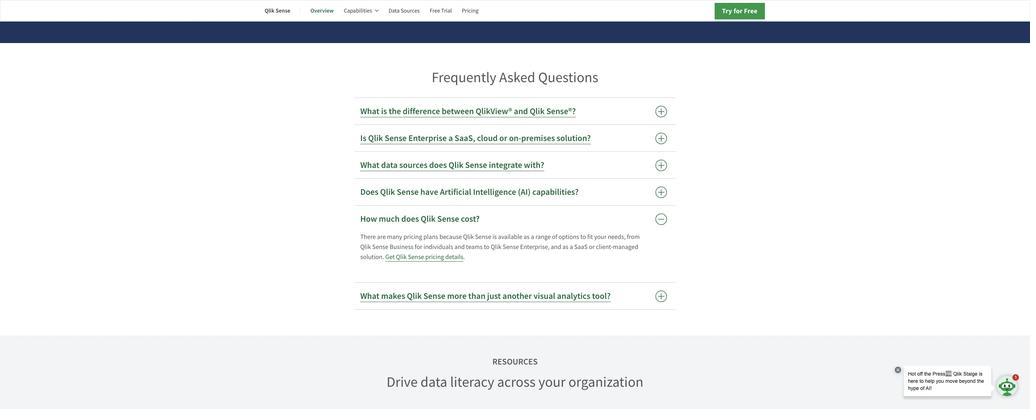 Task type: describe. For each thing, give the bounding box(es) containing it.
cost?
[[461, 213, 480, 225]]

have
[[421, 186, 438, 198]]

2 horizontal spatial and
[[551, 243, 562, 251]]

saas,
[[455, 133, 476, 144]]

1 horizontal spatial for
[[734, 6, 743, 15]]

for inside 'there are many pricing plans because qlik sense is available as a range of options to fit your needs, from qlik sense business for individuals and teams to qlik sense enterprise, and as a saas or client-managed solution.'
[[415, 243, 423, 251]]

the
[[389, 106, 401, 117]]

pricing for details
[[426, 253, 444, 261]]

how much does qlik sense cost?
[[360, 213, 480, 225]]

what data sources does qlik sense integrate with? button
[[355, 152, 676, 178]]

1 horizontal spatial free
[[745, 6, 758, 15]]

available
[[498, 233, 523, 241]]

get qlik sense pricing details .
[[386, 253, 465, 261]]

visual
[[534, 290, 556, 302]]

is inside dropdown button
[[381, 106, 387, 117]]

enterprise
[[409, 133, 447, 144]]

try for free link
[[715, 3, 766, 19]]

teams
[[466, 243, 483, 251]]

makes
[[381, 290, 405, 302]]

sense inside "link"
[[276, 7, 290, 14]]

resources
[[493, 356, 538, 368]]

qlik inside what data sources does qlik sense integrate with? dropdown button
[[449, 159, 464, 171]]

from
[[627, 233, 640, 241]]

overview link
[[311, 2, 334, 19]]

much
[[379, 213, 400, 225]]

intelligence
[[473, 186, 516, 198]]

sense inside 'dropdown button'
[[424, 290, 446, 302]]

just
[[487, 290, 501, 302]]

across
[[497, 373, 536, 391]]

range
[[536, 233, 551, 241]]

overview
[[311, 7, 334, 14]]

qlik inside the "what makes qlik sense more than just another visual analytics tool?" 'dropdown button'
[[407, 290, 422, 302]]

1 horizontal spatial to
[[581, 233, 586, 241]]

capabilities
[[344, 7, 372, 14]]

what makes qlik sense more than just another visual analytics tool?
[[360, 290, 611, 302]]

capabilities link
[[344, 2, 379, 19]]

capabilities?
[[533, 186, 579, 198]]

sources
[[400, 159, 428, 171]]

of
[[552, 233, 558, 241]]

solution?
[[557, 133, 591, 144]]

get qlik sense pricing details link
[[386, 253, 464, 262]]

options
[[559, 233, 579, 241]]

a inside dropdown button
[[449, 133, 453, 144]]

what makes qlik sense more than just another visual analytics tool? button
[[355, 283, 676, 310]]

or inside dropdown button
[[500, 133, 508, 144]]

qlik sense link
[[265, 2, 290, 19]]

with?
[[524, 159, 545, 171]]

there
[[360, 233, 376, 241]]

does
[[360, 186, 379, 198]]

what for what data sources does qlik sense integrate with?
[[360, 159, 380, 171]]

what for what is the difference between qlikview® and qlik sense®?
[[360, 106, 380, 117]]

between
[[442, 106, 474, 117]]

pricing link
[[462, 2, 479, 19]]

0 horizontal spatial as
[[524, 233, 530, 241]]

is qlik sense enterprise a saas, cloud or on-premises solution? button
[[355, 125, 676, 152]]

1 horizontal spatial does
[[429, 159, 447, 171]]

many
[[387, 233, 402, 241]]

cloud
[[477, 133, 498, 144]]

is qlik sense enterprise a saas, cloud or on-premises solution?
[[360, 133, 591, 144]]

pricing
[[462, 7, 479, 14]]

solution.
[[360, 253, 384, 261]]

1 vertical spatial as
[[563, 243, 569, 251]]

drive
[[387, 373, 418, 391]]

1 vertical spatial to
[[484, 243, 490, 251]]

drive data literacy across your organization
[[387, 373, 644, 391]]



Task type: locate. For each thing, give the bounding box(es) containing it.
sense®?
[[547, 106, 576, 117]]

0 vertical spatial is
[[381, 106, 387, 117]]

data inside dropdown button
[[381, 159, 398, 171]]

frequently asked questions
[[432, 68, 599, 87]]

business
[[390, 243, 414, 251]]

1 horizontal spatial or
[[589, 243, 595, 251]]

what up does
[[360, 159, 380, 171]]

your right fit
[[595, 233, 607, 241]]

a left saas
[[570, 243, 573, 251]]

to
[[581, 233, 586, 241], [484, 243, 490, 251]]

asked
[[500, 68, 536, 87]]

a
[[449, 133, 453, 144], [531, 233, 534, 241], [570, 243, 573, 251]]

how much does qlik sense cost? button
[[355, 206, 676, 232]]

qlik inside does qlik sense have artificial intelligence (ai) capabilities? dropdown button
[[380, 186, 395, 198]]

2 vertical spatial what
[[360, 290, 380, 302]]

what
[[360, 106, 380, 117], [360, 159, 380, 171], [360, 290, 380, 302]]

details
[[446, 253, 464, 261]]

frequently
[[432, 68, 497, 87]]

1 vertical spatial your
[[539, 373, 566, 391]]

is left available
[[493, 233, 497, 241]]

and inside dropdown button
[[514, 106, 528, 117]]

qlik inside how much does qlik sense cost? dropdown button
[[421, 213, 436, 225]]

1 vertical spatial for
[[415, 243, 423, 251]]

0 horizontal spatial data
[[381, 159, 398, 171]]

1 vertical spatial does
[[402, 213, 419, 225]]

needs,
[[608, 233, 626, 241]]

0 horizontal spatial and
[[455, 243, 465, 251]]

are
[[377, 233, 386, 241]]

0 vertical spatial for
[[734, 6, 743, 15]]

qlik inside is qlik sense enterprise a saas, cloud or on-premises solution? dropdown button
[[368, 133, 383, 144]]

pricing inside 'there are many pricing plans because qlik sense is available as a range of options to fit your needs, from qlik sense business for individuals and teams to qlik sense enterprise, and as a saas or client-managed solution.'
[[404, 233, 422, 241]]

1 vertical spatial pricing
[[426, 253, 444, 261]]

0 horizontal spatial your
[[539, 373, 566, 391]]

0 horizontal spatial free
[[430, 7, 440, 14]]

or
[[500, 133, 508, 144], [589, 243, 595, 251]]

to left fit
[[581, 233, 586, 241]]

analytics
[[557, 290, 591, 302]]

tool?
[[592, 290, 611, 302]]

as down options on the bottom right
[[563, 243, 569, 251]]

what inside 'dropdown button'
[[360, 290, 380, 302]]

your right the across
[[539, 373, 566, 391]]

and down of
[[551, 243, 562, 251]]

qlik sense
[[265, 7, 290, 14]]

0 horizontal spatial pricing
[[404, 233, 422, 241]]

plans
[[424, 233, 438, 241]]

pricing up business
[[404, 233, 422, 241]]

0 vertical spatial does
[[429, 159, 447, 171]]

does qlik sense have artificial intelligence (ai) capabilities? button
[[355, 179, 676, 205]]

a up enterprise,
[[531, 233, 534, 241]]

0 horizontal spatial is
[[381, 106, 387, 117]]

integrate
[[489, 159, 523, 171]]

1 vertical spatial a
[[531, 233, 534, 241]]

1 what from the top
[[360, 106, 380, 117]]

try for free
[[722, 6, 758, 15]]

0 vertical spatial data
[[381, 159, 398, 171]]

does right much
[[402, 213, 419, 225]]

1 vertical spatial or
[[589, 243, 595, 251]]

sense
[[276, 7, 290, 14], [385, 133, 407, 144], [465, 159, 487, 171], [397, 186, 419, 198], [438, 213, 460, 225], [475, 233, 491, 241], [372, 243, 389, 251], [503, 243, 519, 251], [408, 253, 424, 261], [424, 290, 446, 302]]

get
[[386, 253, 395, 261]]

free left trial
[[430, 7, 440, 14]]

1 horizontal spatial data
[[421, 373, 448, 391]]

your inside 'there are many pricing plans because qlik sense is available as a range of options to fit your needs, from qlik sense business for individuals and teams to qlik sense enterprise, and as a saas or client-managed solution.'
[[595, 233, 607, 241]]

for
[[734, 6, 743, 15], [415, 243, 423, 251]]

more
[[447, 290, 467, 302]]

data for drive
[[421, 373, 448, 391]]

2 vertical spatial a
[[570, 243, 573, 251]]

for up get qlik sense pricing details link
[[415, 243, 423, 251]]

0 vertical spatial a
[[449, 133, 453, 144]]

fit
[[588, 233, 593, 241]]

managed
[[613, 243, 639, 251]]

does qlik sense have artificial intelligence (ai) capabilities?
[[360, 186, 579, 198]]

than
[[469, 290, 486, 302]]

does
[[429, 159, 447, 171], [402, 213, 419, 225]]

and right qlikview®
[[514, 106, 528, 117]]

enterprise,
[[520, 243, 550, 251]]

free trial link
[[430, 2, 452, 19]]

there are many pricing plans because qlik sense is available as a range of options to fit your needs, from qlik sense business for individuals and teams to qlik sense enterprise, and as a saas or client-managed solution.
[[360, 233, 640, 261]]

data right drive
[[421, 373, 448, 391]]

pricing
[[404, 233, 422, 241], [426, 253, 444, 261]]

and
[[514, 106, 528, 117], [455, 243, 465, 251], [551, 243, 562, 251]]

1 horizontal spatial pricing
[[426, 253, 444, 261]]

free trial
[[430, 7, 452, 14]]

another
[[503, 290, 532, 302]]

3 what from the top
[[360, 290, 380, 302]]

1 horizontal spatial a
[[531, 233, 534, 241]]

is left the
[[381, 106, 387, 117]]

0 vertical spatial to
[[581, 233, 586, 241]]

how
[[360, 213, 377, 225]]

questions
[[538, 68, 599, 87]]

client-
[[596, 243, 613, 251]]

0 vertical spatial your
[[595, 233, 607, 241]]

data sources link
[[389, 2, 420, 19]]

and up .
[[455, 243, 465, 251]]

qlikview®
[[476, 106, 512, 117]]

artificial
[[440, 186, 472, 198]]

1 horizontal spatial is
[[493, 233, 497, 241]]

organization
[[569, 373, 644, 391]]

or down fit
[[589, 243, 595, 251]]

0 horizontal spatial or
[[500, 133, 508, 144]]

a left the saas,
[[449, 133, 453, 144]]

2 what from the top
[[360, 159, 380, 171]]

data left "sources"
[[381, 159, 398, 171]]

1 horizontal spatial your
[[595, 233, 607, 241]]

1 horizontal spatial and
[[514, 106, 528, 117]]

0 vertical spatial as
[[524, 233, 530, 241]]

for right try
[[734, 6, 743, 15]]

data for what
[[381, 159, 398, 171]]

0 horizontal spatial a
[[449, 133, 453, 144]]

0 vertical spatial or
[[500, 133, 508, 144]]

or left on-
[[500, 133, 508, 144]]

literacy
[[450, 373, 495, 391]]

pricing down individuals
[[426, 253, 444, 261]]

what is the difference between qlikview® and qlik sense®?
[[360, 106, 576, 117]]

1 horizontal spatial as
[[563, 243, 569, 251]]

what left the
[[360, 106, 380, 117]]

1 vertical spatial what
[[360, 159, 380, 171]]

0 horizontal spatial does
[[402, 213, 419, 225]]

qlik inside qlik sense "link"
[[265, 7, 275, 14]]

2 horizontal spatial a
[[570, 243, 573, 251]]

0 vertical spatial what
[[360, 106, 380, 117]]

is inside 'there are many pricing plans because qlik sense is available as a range of options to fit your needs, from qlik sense business for individuals and teams to qlik sense enterprise, and as a saas or client-managed solution.'
[[493, 233, 497, 241]]

difference
[[403, 106, 440, 117]]

sources
[[401, 7, 420, 14]]

pricing for plans
[[404, 233, 422, 241]]

free right try
[[745, 6, 758, 15]]

try
[[722, 6, 733, 15]]

what data sources does qlik sense integrate with?
[[360, 159, 545, 171]]

your
[[595, 233, 607, 241], [539, 373, 566, 391]]

0 horizontal spatial to
[[484, 243, 490, 251]]

.
[[464, 253, 465, 261]]

data
[[389, 7, 400, 14]]

as up enterprise,
[[524, 233, 530, 241]]

menu bar containing qlik sense
[[265, 2, 489, 19]]

on-
[[509, 133, 522, 144]]

is
[[360, 133, 367, 144]]

is
[[381, 106, 387, 117], [493, 233, 497, 241]]

individuals
[[424, 243, 453, 251]]

0 horizontal spatial for
[[415, 243, 423, 251]]

what left makes
[[360, 290, 380, 302]]

0 vertical spatial pricing
[[404, 233, 422, 241]]

data
[[381, 159, 398, 171], [421, 373, 448, 391]]

1 vertical spatial is
[[493, 233, 497, 241]]

what for what makes qlik sense more than just another visual analytics tool?
[[360, 290, 380, 302]]

qlik inside what is the difference between qlikview® and qlik sense®? dropdown button
[[530, 106, 545, 117]]

to right teams
[[484, 243, 490, 251]]

data sources
[[389, 7, 420, 14]]

premises
[[522, 133, 555, 144]]

saas
[[575, 243, 588, 251]]

or inside 'there are many pricing plans because qlik sense is available as a range of options to fit your needs, from qlik sense business for individuals and teams to qlik sense enterprise, and as a saas or client-managed solution.'
[[589, 243, 595, 251]]

trial
[[442, 7, 452, 14]]

because
[[440, 233, 462, 241]]

(ai)
[[518, 186, 531, 198]]

1 vertical spatial data
[[421, 373, 448, 391]]

as
[[524, 233, 530, 241], [563, 243, 569, 251]]

what is the difference between qlikview® and qlik sense®? button
[[355, 98, 676, 125]]

free
[[745, 6, 758, 15], [430, 7, 440, 14]]

menu bar
[[265, 2, 489, 19]]

does right "sources"
[[429, 159, 447, 171]]



Task type: vqa. For each thing, say whether or not it's contained in the screenshot.
application
no



